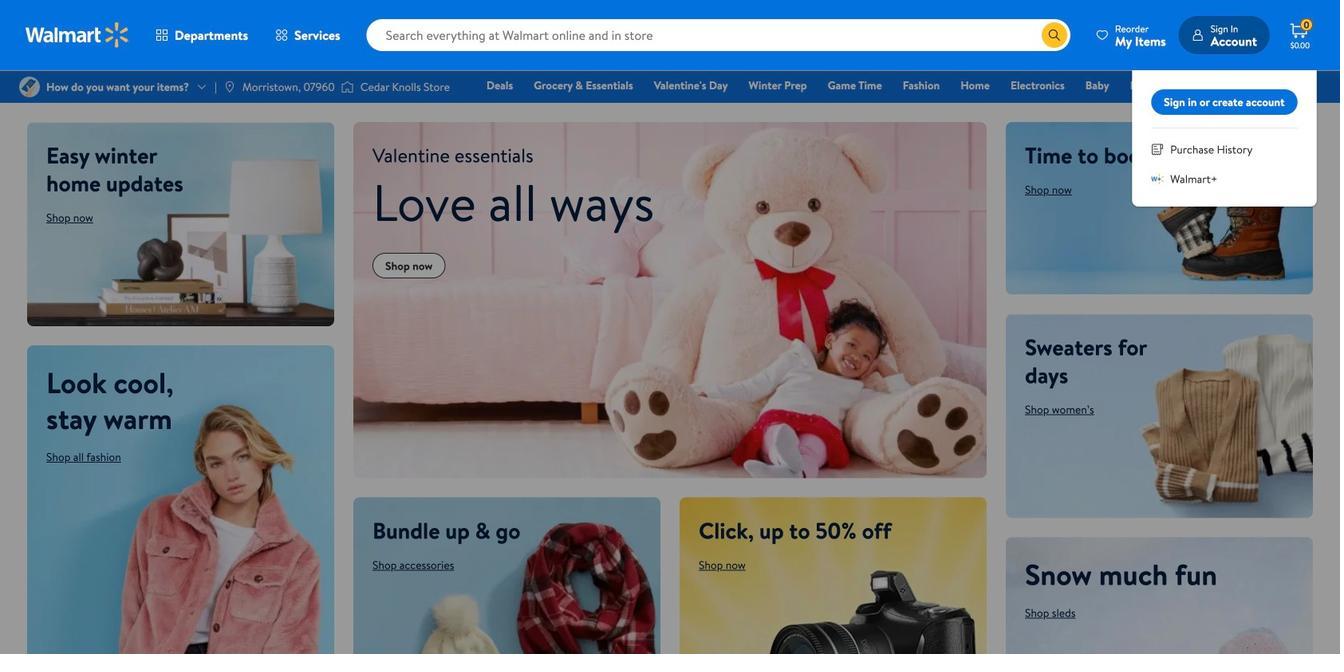 Task type: describe. For each thing, give the bounding box(es) containing it.
walmart+ image
[[1151, 173, 1164, 185]]

Walmart Site-Wide search field
[[367, 19, 1070, 51]]

walmart image
[[26, 22, 129, 48]]



Task type: vqa. For each thing, say whether or not it's contained in the screenshot.
search icon
yes



Task type: locate. For each thing, give the bounding box(es) containing it.
Search search field
[[367, 19, 1070, 51]]

clear search field text image
[[1022, 29, 1035, 42]]

search icon image
[[1048, 29, 1061, 41]]



